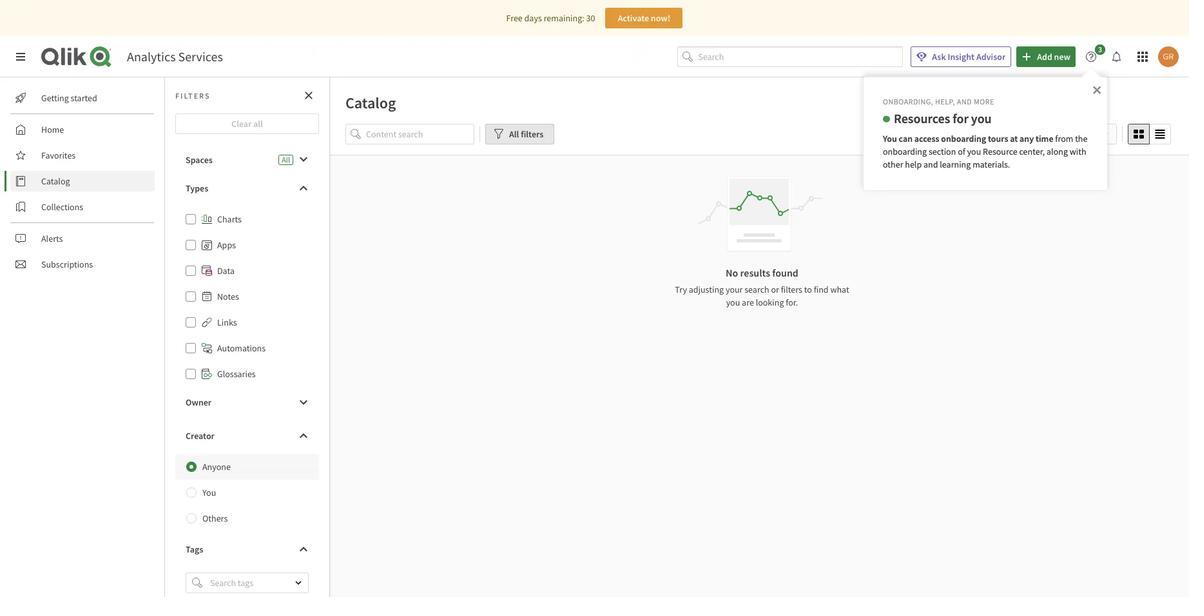 Task type: vqa. For each thing, say whether or not it's contained in the screenshot.
analytics services
yes



Task type: locate. For each thing, give the bounding box(es) containing it.
found
[[773, 266, 799, 279]]

add
[[1038, 51, 1053, 63]]

you can access onboarding tours at any time
[[884, 133, 1054, 144]]

creator option group
[[175, 454, 319, 531]]

onboarding up of
[[942, 133, 987, 144]]

to
[[805, 284, 813, 295]]

filters
[[521, 128, 544, 140], [781, 284, 803, 295]]

Recently used field
[[1036, 124, 1118, 144]]

greg robinson image
[[1159, 46, 1180, 67]]

1 vertical spatial filters
[[781, 284, 803, 295]]

1 horizontal spatial all
[[509, 128, 519, 140]]

alerts link
[[10, 228, 155, 249]]

getting
[[41, 92, 69, 104]]

types
[[186, 183, 208, 194]]

and down section at top
[[924, 158, 939, 170]]

switch view group
[[1129, 124, 1172, 144]]

search
[[745, 284, 770, 295]]

the
[[1076, 133, 1088, 144]]

others
[[203, 513, 228, 524]]

new
[[1055, 51, 1071, 63]]

0 vertical spatial filters
[[521, 128, 544, 140]]

analytics services element
[[127, 48, 223, 64]]

collections link
[[10, 197, 155, 217]]

you up others
[[203, 487, 216, 499]]

recently used
[[1044, 128, 1096, 140]]

access
[[915, 133, 940, 144]]

filters region
[[330, 121, 1190, 155]]

and up for
[[958, 97, 973, 106]]

insight
[[948, 51, 975, 63]]

catalog
[[346, 93, 396, 113], [41, 175, 70, 187]]

you
[[884, 133, 898, 144], [203, 487, 216, 499]]

subscriptions link
[[10, 254, 155, 275]]

1 horizontal spatial and
[[958, 97, 973, 106]]

all for all filters
[[509, 128, 519, 140]]

favorites link
[[10, 145, 155, 166]]

all inside dropdown button
[[509, 128, 519, 140]]

onboarding, help, and more
[[884, 97, 995, 106]]

creator button
[[175, 426, 319, 446]]

1 horizontal spatial you
[[884, 133, 898, 144]]

resource
[[984, 146, 1018, 157]]

1 vertical spatial and
[[924, 158, 939, 170]]

you inside creator option group
[[203, 487, 216, 499]]

types button
[[175, 178, 319, 199]]

free
[[507, 12, 523, 24]]

owner
[[186, 397, 212, 408]]

remaining:
[[544, 12, 585, 24]]

recently
[[1044, 128, 1076, 140]]

catalog up content search "text box"
[[346, 93, 396, 113]]

1 vertical spatial catalog
[[41, 175, 70, 187]]

other
[[884, 158, 904, 170]]

all filters
[[509, 128, 544, 140]]

1 vertical spatial all
[[282, 155, 290, 164]]

onboarding down "can"
[[884, 146, 927, 157]]

you right of
[[968, 146, 982, 157]]

0 horizontal spatial catalog
[[41, 175, 70, 187]]

help
[[906, 158, 922, 170]]

you down your
[[727, 297, 741, 308]]

what
[[831, 284, 850, 295]]

any
[[1020, 133, 1035, 144]]

apps
[[217, 239, 236, 251]]

1 vertical spatial you
[[203, 487, 216, 499]]

0 vertical spatial you
[[884, 133, 898, 144]]

or
[[772, 284, 780, 295]]

1 horizontal spatial catalog
[[346, 93, 396, 113]]

1 horizontal spatial filters
[[781, 284, 803, 295]]

and
[[958, 97, 973, 106], [924, 158, 939, 170]]

you for you
[[203, 487, 216, 499]]

charts
[[217, 213, 242, 225]]

search tags image
[[192, 578, 203, 588]]

help,
[[936, 97, 956, 106]]

filters
[[175, 91, 211, 100]]

catalog down favorites on the top
[[41, 175, 70, 187]]

0 horizontal spatial you
[[203, 487, 216, 499]]

tags button
[[175, 539, 319, 560]]

free days remaining: 30
[[507, 12, 596, 24]]

1 vertical spatial onboarding
[[884, 146, 927, 157]]

now!
[[651, 12, 671, 24]]

Search text field
[[699, 46, 904, 67]]

all
[[509, 128, 519, 140], [282, 155, 290, 164]]

you
[[972, 110, 992, 126], [968, 146, 982, 157], [727, 297, 741, 308]]

all filters button
[[486, 124, 555, 144]]

0 horizontal spatial filters
[[521, 128, 544, 140]]

searchbar element
[[678, 46, 904, 67]]

adjusting
[[689, 284, 724, 295]]

tours
[[989, 133, 1009, 144]]

0 horizontal spatial onboarding
[[884, 146, 927, 157]]

× button
[[1093, 80, 1102, 98]]

0 vertical spatial and
[[958, 97, 973, 106]]

0 vertical spatial all
[[509, 128, 519, 140]]

1 vertical spatial you
[[968, 146, 982, 157]]

for.
[[786, 297, 799, 308]]

onboarding
[[942, 133, 987, 144], [884, 146, 927, 157]]

0 vertical spatial catalog
[[346, 93, 396, 113]]

with
[[1070, 146, 1087, 157]]

0 horizontal spatial and
[[924, 158, 939, 170]]

from
[[1056, 133, 1074, 144]]

you left "can"
[[884, 133, 898, 144]]

you down more
[[972, 110, 992, 126]]

0 vertical spatial onboarding
[[942, 133, 987, 144]]

you inside × dialog
[[884, 133, 898, 144]]

Search tags text field
[[208, 573, 284, 593]]

2 vertical spatial you
[[727, 297, 741, 308]]

open image
[[295, 579, 302, 587]]

0 horizontal spatial all
[[282, 155, 290, 164]]

resources for you
[[894, 110, 992, 126]]

data
[[217, 265, 235, 277]]

owner button
[[175, 392, 319, 413]]



Task type: describe. For each thing, give the bounding box(es) containing it.
find
[[814, 284, 829, 295]]

3 button
[[1082, 44, 1110, 67]]

add new
[[1038, 51, 1071, 63]]

and inside from the onboarding section of you resource center, along with other help and learning materials.
[[924, 158, 939, 170]]

Content search text field
[[366, 124, 475, 145]]

notes
[[217, 291, 239, 302]]

links
[[217, 317, 237, 328]]

used
[[1078, 128, 1096, 140]]

getting started
[[41, 92, 97, 104]]

no
[[726, 266, 739, 279]]

search tags element
[[192, 578, 203, 588]]

you for you can access onboarding tours at any time
[[884, 133, 898, 144]]

filters inside dropdown button
[[521, 128, 544, 140]]

glossaries
[[217, 368, 256, 380]]

tags
[[186, 544, 203, 555]]

you inside from the onboarding section of you resource center, along with other help and learning materials.
[[968, 146, 982, 157]]

×
[[1093, 80, 1102, 98]]

center,
[[1020, 146, 1046, 157]]

days
[[525, 12, 542, 24]]

ask insight advisor
[[933, 51, 1006, 63]]

home link
[[10, 119, 155, 140]]

activate now!
[[618, 12, 671, 24]]

filters inside no results found try adjusting your search or filters to find what you are looking for.
[[781, 284, 803, 295]]

are
[[742, 297, 754, 308]]

along
[[1047, 146, 1069, 157]]

alerts
[[41, 233, 63, 244]]

collections
[[41, 201, 83, 213]]

time
[[1036, 133, 1054, 144]]

try
[[675, 284, 687, 295]]

from the onboarding section of you resource center, along with other help and learning materials.
[[884, 133, 1090, 170]]

resources
[[894, 110, 951, 126]]

× dialog
[[864, 77, 1109, 191]]

30
[[587, 12, 596, 24]]

of
[[958, 146, 966, 157]]

spaces
[[186, 154, 213, 166]]

activate
[[618, 12, 649, 24]]

activate now! link
[[606, 8, 683, 28]]

subscriptions
[[41, 259, 93, 270]]

home
[[41, 124, 64, 135]]

analytics
[[127, 48, 176, 64]]

1 horizontal spatial onboarding
[[942, 133, 987, 144]]

0 vertical spatial you
[[972, 110, 992, 126]]

ask
[[933, 51, 947, 63]]

ask insight advisor button
[[911, 46, 1012, 67]]

3
[[1099, 44, 1103, 54]]

catalog link
[[10, 171, 155, 192]]

section
[[929, 146, 957, 157]]

at
[[1011, 133, 1019, 144]]

getting started link
[[10, 88, 155, 108]]

close sidebar menu image
[[15, 52, 26, 62]]

services
[[178, 48, 223, 64]]

more
[[974, 97, 995, 106]]

you inside no results found try adjusting your search or filters to find what you are looking for.
[[727, 297, 741, 308]]

all for all
[[282, 155, 290, 164]]

navigation pane element
[[0, 83, 164, 280]]

learning
[[940, 158, 971, 170]]

results
[[741, 266, 771, 279]]

advisor
[[977, 51, 1006, 63]]

onboarding inside from the onboarding section of you resource center, along with other help and learning materials.
[[884, 146, 927, 157]]

add new button
[[1017, 46, 1076, 67]]

catalog inside navigation pane 'element'
[[41, 175, 70, 187]]

looking
[[756, 297, 785, 308]]

anyone
[[203, 461, 231, 473]]

can
[[899, 133, 913, 144]]

favorites
[[41, 150, 76, 161]]

materials.
[[973, 158, 1011, 170]]

no results found try adjusting your search or filters to find what you are looking for.
[[675, 266, 850, 308]]

for
[[953, 110, 969, 126]]

automations
[[217, 342, 266, 354]]

analytics services
[[127, 48, 223, 64]]

onboarding,
[[884, 97, 934, 106]]

creator
[[186, 430, 215, 442]]

started
[[71, 92, 97, 104]]

your
[[726, 284, 743, 295]]



